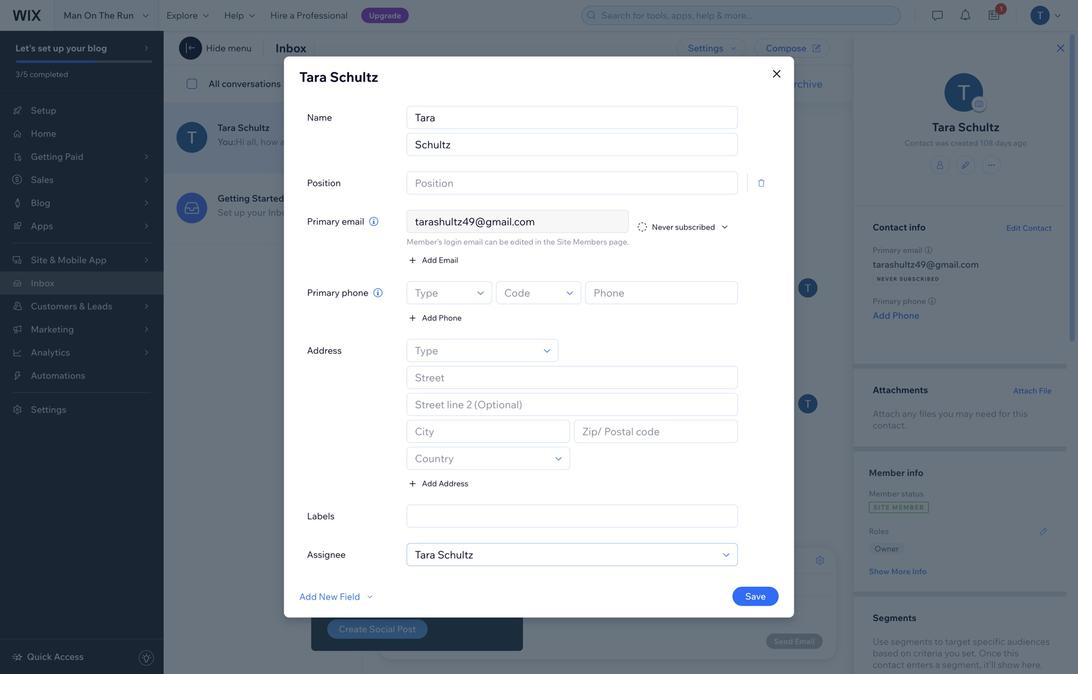 Task type: describe. For each thing, give the bounding box(es) containing it.
Code field
[[501, 282, 563, 304]]

a inside my site 1 sent you a new message hi all, how are you doing?
[[502, 340, 506, 349]]

may
[[956, 408, 974, 419]]

email down my site 1 sent you a new message hi all, how are you doing?
[[449, 377, 469, 387]]

contact.
[[873, 420, 907, 431]]

your for getting
[[247, 207, 266, 218]]

in inside my site 1 sent you a new message hi, you rock! thanks for setting up the meeting. best, t😂 hey first name, thanks for getting in touch. our team will contact you soon, let us know what we can do for you.
[[586, 241, 594, 252]]

hi inside my site 1 sent you a new message hi all, how are you doing?
[[433, 354, 442, 366]]

add new field button
[[299, 591, 376, 602]]

create social post button
[[327, 620, 428, 639]]

1 inside the 1 button
[[1000, 5, 1003, 13]]

108
[[980, 138, 994, 148]]

edit contact button
[[1007, 222, 1052, 234]]

tara for tara schultz contact was created 108 days ago
[[932, 120, 956, 134]]

explore
[[167, 10, 198, 21]]

audiences
[[1008, 636, 1050, 647]]

contact inside use segments to target specific audiences based on criteria you set. once this contact enters a segment, it'll show here.
[[873, 659, 905, 670]]

to
[[935, 636, 944, 647]]

position
[[307, 177, 341, 188]]

you inside use segments to target specific audiences based on criteria you set. once this contact enters a segment, it'll show here.
[[945, 647, 960, 659]]

emojis image
[[432, 634, 447, 649]]

owner
[[875, 544, 899, 553]]

tara schultz
[[299, 68, 378, 85]]

a right hire
[[290, 10, 295, 21]]

tara schultz image inside chat messages log
[[799, 394, 818, 413]]

a inside use segments to target specific audiences based on criteria you set. once this contact enters a segment, it'll show here.
[[936, 659, 941, 670]]

audience
[[458, 559, 497, 570]]

hide menu
[[206, 42, 252, 54]]

posts
[[456, 586, 480, 597]]

you:
[[218, 136, 236, 147]]

member status site member
[[869, 489, 925, 511]]

never inside the 'tarashultz49@gmail.com never subscribed'
[[877, 276, 898, 282]]

message via:
[[392, 555, 446, 566]]

your for message
[[437, 559, 456, 570]]

thanks
[[510, 241, 538, 252]]

specific
[[973, 636, 1006, 647]]

Street line 2 (Optional) field
[[411, 394, 734, 415]]

menu
[[228, 42, 252, 54]]

getting
[[554, 241, 584, 252]]

settings button
[[677, 39, 747, 58]]

0 horizontal spatial phone
[[439, 313, 462, 323]]

site inside my site 1 sent you a new message hi all, how are you doing?
[[447, 340, 461, 349]]

0 horizontal spatial primary email
[[307, 216, 364, 227]]

info for contact info
[[910, 221, 926, 233]]

assignee
[[307, 549, 346, 560]]

touch.
[[596, 241, 622, 252]]

for left setting
[[465, 190, 477, 201]]

0 vertical spatial inbox
[[276, 41, 307, 55]]

Phone field
[[590, 282, 734, 304]]

new for doing?
[[508, 340, 523, 349]]

name
[[307, 112, 332, 123]]

0 vertical spatial can
[[485, 237, 498, 247]]

you inside attach any files you may need for this contact.
[[939, 408, 954, 419]]

email down what
[[449, 277, 469, 286]]

sent for rock!
[[469, 149, 485, 159]]

3/5 completed
[[15, 69, 68, 79]]

blog
[[88, 42, 107, 54]]

getting started set up your inbox
[[218, 193, 292, 218]]

on inside create and share eye-catching posts on facebook & instagram.
[[482, 586, 492, 597]]

address inside the 'add address' button
[[439, 479, 469, 488]]

First name field
[[411, 107, 734, 128]]

via:
[[431, 555, 446, 566]]

save
[[746, 591, 766, 602]]

0 horizontal spatial primary phone
[[307, 287, 369, 298]]

all
[[209, 78, 220, 89]]

1 horizontal spatial primary email
[[873, 245, 923, 255]]

hide menu button down help
[[206, 42, 252, 54]]

edit contact
[[1007, 223, 1052, 233]]

this inside attach any files you may need for this contact.
[[1013, 408, 1028, 419]]

1 horizontal spatial phone
[[903, 296, 926, 306]]

t😂
[[433, 228, 448, 239]]

member's login email can be edited in the site members page.
[[407, 237, 629, 247]]

Search for tools, apps, help & more... field
[[598, 6, 897, 24]]

now
[[391, 559, 411, 570]]

roles
[[869, 526, 889, 536]]

first
[[452, 241, 477, 252]]

1 horizontal spatial add phone
[[873, 310, 920, 321]]

us
[[770, 241, 780, 252]]

target
[[946, 636, 971, 647]]

hire
[[270, 10, 288, 21]]

with
[[327, 570, 346, 581]]

file
[[1039, 386, 1052, 395]]

0 horizontal spatial tara schultz image
[[377, 74, 397, 93]]

contact inside tara schultz contact was created 108 days ago
[[905, 138, 934, 148]]

it'll
[[984, 659, 996, 670]]

message for message via:
[[392, 555, 429, 566]]

for right do
[[524, 254, 536, 265]]

need
[[976, 408, 997, 419]]

up inside getting started set up your inbox
[[234, 207, 245, 218]]

conversations
[[222, 78, 281, 89]]

up inside sidebar "element"
[[53, 42, 64, 54]]

email button
[[448, 555, 486, 567]]

member's
[[407, 237, 442, 247]]

add for add email button
[[422, 255, 437, 265]]

meeting.
[[539, 190, 576, 201]]

add address button
[[407, 478, 469, 489]]

sent!
[[368, 559, 389, 570]]

how inside tara schultz you: hi all, how are you doing?
[[261, 136, 278, 147]]

you
[[410, 535, 426, 543]]

this inside use segments to target specific audiences based on criteria you set. once this contact enters a segment, it'll show here.
[[1004, 647, 1019, 659]]

new
[[319, 591, 338, 602]]

add email
[[422, 255, 458, 265]]

message for setting
[[525, 149, 558, 159]]

setup
[[31, 105, 56, 116]]

hi inside tara schultz you: hi all, how are you doing?
[[236, 136, 245, 147]]

1 horizontal spatial primary phone
[[873, 296, 926, 306]]

inbox inside getting started set up your inbox
[[268, 207, 292, 218]]

Street field
[[411, 367, 734, 388]]

email inside button
[[439, 255, 458, 265]]

on
[[84, 10, 97, 21]]

are inside tara schultz you: hi all, how are you doing?
[[280, 136, 294, 147]]

your inside sidebar "element"
[[66, 42, 86, 54]]

1 type field from the top
[[411, 282, 474, 304]]

City field
[[411, 420, 566, 442]]

the
[[99, 10, 115, 21]]

doing? inside tara schultz you: hi all, how are you doing?
[[313, 136, 343, 147]]

Last name field
[[411, 134, 734, 155]]

add down the 'tarashultz49@gmail.com never subscribed'
[[873, 310, 891, 321]]

0 horizontal spatial phone
[[342, 287, 369, 298]]

you.
[[538, 254, 556, 265]]

member for member status site member
[[869, 489, 900, 498]]

know
[[433, 254, 456, 265]]

tara schultz you: hi all, how are you doing?
[[218, 122, 343, 147]]

contact up the 'tarashultz49@gmail.com never subscribed'
[[873, 221, 908, 233]]

status
[[902, 489, 924, 498]]

2 vertical spatial member
[[893, 503, 925, 511]]

settings link
[[0, 398, 164, 421]]

and
[[358, 586, 373, 597]]

0 vertical spatial address
[[307, 345, 342, 356]]

1 horizontal spatial tarashultz49@gmail.com
[[873, 259, 979, 270]]

3/5
[[15, 69, 28, 79]]

2 type field from the top
[[411, 340, 540, 361]]

member for member info
[[869, 467, 905, 478]]

save button
[[733, 587, 779, 606]]

hire a professional
[[270, 10, 348, 21]]

members
[[573, 237, 607, 247]]

for inside attach any files you may need for this contact.
[[999, 408, 1011, 419]]

10:30
[[614, 120, 634, 128]]

suggested
[[344, 535, 390, 543]]

all, inside tara schultz you: hi all, how are you doing?
[[247, 136, 258, 147]]

2 horizontal spatial email
[[903, 245, 923, 255]]

post.
[[382, 570, 404, 581]]

home link
[[0, 122, 164, 145]]

compose button
[[755, 39, 830, 58]]

1 vertical spatial the
[[544, 237, 555, 247]]

0 horizontal spatial tarashultz49@gmail.com
[[513, 555, 618, 566]]



Task type: locate. For each thing, give the bounding box(es) containing it.
0 vertical spatial contact
[[681, 241, 713, 252]]

add for the 'add address' button
[[422, 479, 437, 488]]

schultz for tara schultz contact was created 108 days ago
[[959, 120, 1000, 134]]

0 vertical spatial type field
[[411, 282, 474, 304]]

contact right edit at right top
[[1023, 223, 1052, 233]]

automations link
[[0, 364, 164, 387]]

1 vertical spatial attach
[[873, 408, 901, 419]]

schultz down conversations
[[238, 122, 270, 133]]

settings inside button
[[688, 42, 724, 54]]

on right posts on the bottom of the page
[[482, 586, 492, 597]]

phone up my site 1 sent you a new message hi all, how are you doing?
[[439, 313, 462, 323]]

member up member status site member
[[869, 467, 905, 478]]

0 vertical spatial are
[[280, 136, 294, 147]]

never down contact info
[[877, 276, 898, 282]]

for up you.
[[540, 241, 552, 252]]

my site 1 sent you a new message hi, you rock! thanks for setting up the meeting. best, t😂 hey first name, thanks for getting in touch. our team will contact you soon, let us know what we can do for you.
[[433, 149, 780, 265]]

a inside my site 1 sent you a new message hi, you rock! thanks for setting up the meeting. best, t😂 hey first name, thanks for getting in touch. our team will contact you soon, let us know what we can do for you.
[[502, 149, 506, 159]]

labels
[[307, 510, 335, 522]]

your inside message sent! now grow your audience with a social post.
[[437, 559, 456, 570]]

0 horizontal spatial attach
[[873, 408, 901, 419]]

enters
[[907, 659, 934, 670]]

2 message from the top
[[525, 340, 558, 349]]

sidebar element
[[0, 31, 164, 674]]

tara schultz image for tara schultz
[[177, 122, 207, 153]]

your left blog on the left
[[66, 42, 86, 54]]

login
[[444, 237, 462, 247]]

1 horizontal spatial settings
[[688, 42, 724, 54]]

doing? down name
[[313, 136, 343, 147]]

schultz for tara schultz
[[330, 68, 378, 85]]

1 horizontal spatial are
[[477, 354, 491, 366]]

message up position field
[[525, 149, 558, 159]]

0 vertical spatial subscribed
[[675, 222, 715, 232]]

contact info
[[873, 221, 926, 233]]

tara for tara schultz you: hi all, how are you doing?
[[218, 122, 236, 133]]

subscribed up will
[[675, 222, 715, 232]]

1 vertical spatial up
[[510, 190, 521, 201]]

primary email down contact info
[[873, 245, 923, 255]]

0 vertical spatial hi
[[236, 136, 245, 147]]

create down facebook
[[339, 623, 367, 635]]

2 new from the top
[[508, 340, 523, 349]]

tara schultz image
[[945, 73, 984, 112], [377, 74, 397, 93], [799, 394, 818, 413]]

Zip/ Postal code field
[[579, 420, 734, 442]]

email right 'via:'
[[448, 555, 471, 566]]

site inside member status site member
[[874, 503, 891, 511]]

site
[[447, 149, 461, 159], [557, 237, 571, 247], [447, 340, 461, 349], [874, 503, 891, 511]]

add phone down add email
[[422, 313, 462, 323]]

1 vertical spatial member
[[869, 489, 900, 498]]

on
[[482, 586, 492, 597], [901, 647, 912, 659]]

up inside my site 1 sent you a new message hi, you rock! thanks for setting up the meeting. best, t😂 hey first name, thanks for getting in touch. our team will contact you soon, let us know what we can do for you.
[[510, 190, 521, 201]]

Email field
[[411, 211, 625, 232]]

my inside my site 1 sent you a new message hi, you rock! thanks for setting up the meeting. best, t😂 hey first name, thanks for getting in touch. our team will contact you soon, let us know what we can do for you.
[[433, 149, 445, 159]]

1 vertical spatial all,
[[444, 354, 456, 366]]

contact inside my site 1 sent you a new message hi, you rock! thanks for setting up the meeting. best, t😂 hey first name, thanks for getting in touch. our team will contact you soon, let us know what we can do for you.
[[681, 241, 713, 252]]

schultz inside tara schultz you: hi all, how are you doing?
[[238, 122, 270, 133]]

contact down the never subscribed button
[[681, 241, 713, 252]]

schultz up name
[[330, 68, 378, 85]]

info for member info
[[907, 467, 924, 478]]

Country field
[[411, 447, 552, 469]]

2 sent from the top
[[469, 340, 485, 349]]

create inside button
[[339, 623, 367, 635]]

0 horizontal spatial the
[[523, 190, 537, 201]]

tara up you:
[[218, 122, 236, 133]]

compose
[[766, 42, 807, 54]]

let
[[757, 241, 768, 252]]

tara up "was"
[[932, 120, 956, 134]]

tara schultz image for my site 1 sent you a new message
[[799, 278, 818, 298]]

set
[[38, 42, 51, 54]]

0 vertical spatial the
[[523, 190, 537, 201]]

1 vertical spatial are
[[477, 354, 491, 366]]

1 horizontal spatial in
[[586, 241, 594, 252]]

be
[[499, 237, 509, 247]]

0 vertical spatial primary email
[[307, 216, 364, 227]]

message up street field
[[525, 340, 558, 349]]

the left the meeting.
[[523, 190, 537, 201]]

add inside add new field "button"
[[299, 591, 317, 602]]

tara up name
[[299, 68, 327, 85]]

never subscribed button
[[637, 221, 731, 233]]

1 horizontal spatial email
[[464, 237, 483, 247]]

can left be
[[485, 237, 498, 247]]

catching
[[418, 586, 454, 597]]

add phone inside button
[[422, 313, 462, 323]]

attach up contact.
[[873, 408, 901, 419]]

1 horizontal spatial schultz
[[330, 68, 378, 85]]

on down segments
[[901, 647, 912, 659]]

0 vertical spatial info
[[910, 221, 926, 233]]

1 horizontal spatial add phone button
[[873, 310, 920, 321]]

settings
[[688, 42, 724, 54], [31, 404, 66, 415]]

add
[[422, 255, 437, 265], [873, 310, 891, 321], [422, 313, 437, 323], [422, 479, 437, 488], [299, 591, 317, 602]]

post
[[397, 623, 416, 635]]

1 horizontal spatial hi
[[433, 354, 442, 366]]

in left touch.
[[586, 241, 594, 252]]

tara schultz image
[[177, 122, 207, 153], [799, 278, 818, 298]]

on inside use segments to target specific audiences based on criteria you set. once this contact enters a segment, it'll show here.
[[901, 647, 912, 659]]

upgrade
[[369, 11, 401, 20]]

let's
[[15, 42, 36, 54]]

0 horizontal spatial your
[[66, 42, 86, 54]]

for right need
[[999, 408, 1011, 419]]

0 vertical spatial member
[[869, 467, 905, 478]]

a down criteria
[[936, 659, 941, 670]]

sent inside my site 1 sent you a new message hi all, how are you doing?
[[469, 340, 485, 349]]

man
[[64, 10, 82, 21]]

0 horizontal spatial schultz
[[238, 122, 270, 133]]

2 vertical spatial inbox
[[31, 277, 54, 289]]

2 vertical spatial 1
[[463, 340, 467, 349]]

tara schultz image inside chat messages log
[[799, 278, 818, 298]]

home
[[31, 128, 56, 139]]

days
[[995, 138, 1012, 148]]

1 vertical spatial message
[[525, 340, 558, 349]]

segments
[[873, 612, 917, 623]]

subscribed down contact info
[[900, 276, 940, 282]]

subscribed inside the 'tarashultz49@gmail.com never subscribed'
[[900, 276, 940, 282]]

2 horizontal spatial schultz
[[959, 120, 1000, 134]]

the inside my site 1 sent you a new message hi, you rock! thanks for setting up the meeting. best, t😂 hey first name, thanks for getting in touch. our team will contact you soon, let us know what we can do for you.
[[523, 190, 537, 201]]

1 horizontal spatial address
[[439, 479, 469, 488]]

add address
[[422, 479, 469, 488]]

Type your message. Hit enter to submit. text field
[[390, 607, 826, 621]]

message inside my site 1 sent you a new message hi, you rock! thanks for setting up the meeting. best, t😂 hey first name, thanks for getting in touch. our team will contact you soon, let us know what we can do for you.
[[525, 149, 558, 159]]

Type field
[[411, 282, 474, 304], [411, 340, 540, 361]]

settings inside sidebar "element"
[[31, 404, 66, 415]]

never up will
[[652, 222, 674, 232]]

0 horizontal spatial never
[[652, 222, 674, 232]]

quick access
[[27, 651, 84, 662]]

add left new
[[299, 591, 317, 602]]

0 horizontal spatial up
[[53, 42, 64, 54]]

member down member info in the right bottom of the page
[[869, 489, 900, 498]]

1 vertical spatial contact
[[873, 659, 905, 670]]

sent for how
[[469, 340, 485, 349]]

message for doing?
[[525, 340, 558, 349]]

1 horizontal spatial all,
[[444, 354, 456, 366]]

1 vertical spatial primary email
[[873, 245, 923, 255]]

add down hey
[[422, 255, 437, 265]]

help
[[224, 10, 244, 21]]

primary email
[[307, 216, 364, 227], [873, 245, 923, 255]]

setup link
[[0, 99, 164, 122]]

use
[[873, 636, 889, 647]]

a right with
[[348, 570, 353, 581]]

0 vertical spatial create
[[327, 586, 356, 597]]

create for create social post
[[339, 623, 367, 635]]

all, inside my site 1 sent you a new message hi all, how are you doing?
[[444, 354, 456, 366]]

1 horizontal spatial tara schultz image
[[799, 394, 818, 413]]

11/20/2023, 10:30 am
[[568, 120, 648, 128]]

1 horizontal spatial your
[[247, 207, 266, 218]]

new up setting
[[508, 149, 523, 159]]

page.
[[609, 237, 629, 247]]

your inside getting started set up your inbox
[[247, 207, 266, 218]]

my for hi,
[[433, 149, 445, 159]]

add phone button down the 'tarashultz49@gmail.com never subscribed'
[[873, 310, 920, 321]]

add for the leftmost add phone button
[[422, 313, 437, 323]]

show
[[869, 567, 890, 576]]

man on the run
[[64, 10, 134, 21]]

2 horizontal spatial tara schultz image
[[945, 73, 984, 112]]

1 vertical spatial never
[[877, 276, 898, 282]]

message inside my site 1 sent you a new message hi all, how are you doing?
[[525, 340, 558, 349]]

0 horizontal spatial subscribed
[[675, 222, 715, 232]]

site inside my site 1 sent you a new message hi, you rock! thanks for setting up the meeting. best, t😂 hey first name, thanks for getting in touch. our team will contact you soon, let us know what we can do for you.
[[447, 149, 461, 159]]

a up setting
[[502, 149, 506, 159]]

tara inside tara schultz you: hi all, how are you doing?
[[218, 122, 236, 133]]

create inside create and share eye-catching posts on facebook & instagram.
[[327, 586, 356, 597]]

1 vertical spatial address
[[439, 479, 469, 488]]

None field
[[419, 505, 734, 527], [411, 544, 720, 566], [429, 579, 826, 590], [419, 505, 734, 527], [411, 544, 720, 566], [429, 579, 826, 590]]

2 my from the top
[[433, 340, 445, 349]]

create for create and share eye-catching posts on facebook & instagram.
[[327, 586, 356, 597]]

primary email down "position"
[[307, 216, 364, 227]]

1 inside my site 1 sent you a new message hi, you rock! thanks for setting up the meeting. best, t😂 hey first name, thanks for getting in touch. our team will contact you soon, let us know what we can do for you.
[[463, 149, 467, 159]]

segments
[[891, 636, 933, 647]]

my for hi
[[433, 340, 445, 349]]

attach inside attach any files you may need for this contact.
[[873, 408, 901, 419]]

message sent! now grow your audience with a social post.
[[327, 559, 497, 581]]

never inside button
[[652, 222, 674, 232]]

create up facebook
[[327, 586, 356, 597]]

sent inside my site 1 sent you a new message hi, you rock! thanks for setting up the meeting. best, t😂 hey first name, thanks for getting in touch. our team will contact you soon, let us know what we can do for you.
[[469, 149, 485, 159]]

new down code 'field'
[[508, 340, 523, 349]]

0 vertical spatial never
[[652, 222, 674, 232]]

1 vertical spatial your
[[247, 207, 266, 218]]

0 vertical spatial how
[[261, 136, 278, 147]]

doing? inside my site 1 sent you a new message hi all, how are you doing?
[[510, 354, 539, 366]]

1 for hi, you rock! thanks for setting up the meeting. best, t😂 hey first name, thanks for getting in touch. our team will contact you soon, let us know what we can do for you.
[[463, 149, 467, 159]]

1 message from the top
[[525, 149, 558, 159]]

in right edited
[[535, 237, 542, 247]]

are inside my site 1 sent you a new message hi all, how are you doing?
[[477, 354, 491, 366]]

this up show
[[1004, 647, 1019, 659]]

automations
[[31, 370, 85, 381]]

you inside tara schultz you: hi all, how are you doing?
[[296, 136, 311, 147]]

contact left "was"
[[905, 138, 934, 148]]

hire a professional link
[[263, 0, 356, 31]]

1 vertical spatial inbox
[[268, 207, 292, 218]]

0 vertical spatial on
[[482, 586, 492, 597]]

0 horizontal spatial are
[[280, 136, 294, 147]]

1 vertical spatial subscribed
[[900, 276, 940, 282]]

add inside the 'add address' button
[[422, 479, 437, 488]]

tarashultz49@gmail.com right to:
[[513, 555, 618, 566]]

0 horizontal spatial add phone button
[[407, 312, 462, 324]]

tara inside tara schultz contact was created 108 days ago
[[932, 120, 956, 134]]

new inside my site 1 sent you a new message hi, you rock! thanks for setting up the meeting. best, t😂 hey first name, thanks for getting in touch. our team will contact you soon, let us know what we can do for you.
[[508, 149, 523, 159]]

info up status
[[907, 467, 924, 478]]

add phone down the 'tarashultz49@gmail.com never subscribed'
[[873, 310, 920, 321]]

0 horizontal spatial message
[[327, 559, 366, 570]]

doing? up street field
[[510, 354, 539, 366]]

email inside button
[[448, 555, 471, 566]]

do
[[511, 254, 522, 265]]

1 vertical spatial can
[[494, 254, 509, 265]]

can
[[485, 237, 498, 247], [494, 254, 509, 265]]

1 sent from the top
[[469, 149, 485, 159]]

0 horizontal spatial on
[[482, 586, 492, 597]]

0 vertical spatial tarashultz49@gmail.com
[[873, 259, 979, 270]]

your
[[66, 42, 86, 54], [247, 207, 266, 218], [437, 559, 456, 570]]

1 vertical spatial type field
[[411, 340, 540, 361]]

0 vertical spatial sent
[[469, 149, 485, 159]]

message down you
[[392, 555, 429, 566]]

the up you.
[[544, 237, 555, 247]]

rock!
[[464, 164, 484, 175]]

files image
[[453, 634, 469, 649]]

2 vertical spatial your
[[437, 559, 456, 570]]

1 vertical spatial hi
[[433, 354, 442, 366]]

hi,
[[433, 164, 445, 175]]

a inside message sent! now grow your audience with a social post.
[[348, 570, 353, 581]]

set
[[218, 207, 232, 218]]

can inside my site 1 sent you a new message hi, you rock! thanks for setting up the meeting. best, t😂 hey first name, thanks for getting in touch. our team will contact you soon, let us know what we can do for you.
[[494, 254, 509, 265]]

1 new from the top
[[508, 149, 523, 159]]

quick access button
[[12, 651, 84, 663]]

tarashultz49@gmail.com down contact info
[[873, 259, 979, 270]]

tarashultz49@gmail.com never subscribed
[[873, 259, 979, 282]]

name,
[[479, 241, 508, 252]]

add down add email button
[[422, 313, 437, 323]]

member
[[869, 467, 905, 478], [869, 489, 900, 498], [893, 503, 925, 511]]

contact
[[905, 138, 934, 148], [873, 221, 908, 233], [1023, 223, 1052, 233]]

attach for attach any files you may need for this contact.
[[873, 408, 901, 419]]

0 horizontal spatial in
[[535, 237, 542, 247]]

1 horizontal spatial phone
[[893, 310, 920, 321]]

ago
[[1014, 138, 1027, 148]]

schultz
[[330, 68, 378, 85], [959, 120, 1000, 134], [238, 122, 270, 133]]

1 button
[[980, 0, 1009, 31]]

new inside my site 1 sent you a new message hi all, how are you doing?
[[508, 340, 523, 349]]

message inside message sent! now grow your audience with a social post.
[[327, 559, 366, 570]]

0 vertical spatial 1
[[1000, 5, 1003, 13]]

0 horizontal spatial tara schultz image
[[177, 122, 207, 153]]

attach any files you may need for this contact.
[[873, 408, 1028, 431]]

edited
[[510, 237, 534, 247]]

11/20/2023,
[[568, 120, 612, 128]]

None checkbox
[[180, 76, 209, 91]]

new for setting
[[508, 149, 523, 159]]

your down started
[[247, 207, 266, 218]]

add up you
[[422, 479, 437, 488]]

attach file
[[1014, 386, 1052, 395]]

settings down search for tools, apps, help & more... field at the right top of the page
[[688, 42, 724, 54]]

schultz inside tara schultz contact was created 108 days ago
[[959, 120, 1000, 134]]

setting
[[479, 190, 508, 201]]

member info
[[869, 467, 924, 478]]

info up the 'tarashultz49@gmail.com never subscribed'
[[910, 221, 926, 233]]

1 for hi all, how are you doing?
[[463, 340, 467, 349]]

1 vertical spatial new
[[508, 340, 523, 349]]

a down code 'field'
[[502, 340, 506, 349]]

phone down the 'tarashultz49@gmail.com never subscribed'
[[893, 310, 920, 321]]

archive
[[787, 77, 823, 90]]

1 vertical spatial sent
[[469, 340, 485, 349]]

attach left file
[[1014, 386, 1038, 395]]

1 horizontal spatial contact
[[873, 659, 905, 670]]

0 horizontal spatial contact
[[681, 241, 713, 252]]

0 vertical spatial attach
[[1014, 386, 1038, 395]]

2 horizontal spatial tara
[[932, 120, 956, 134]]

attachments
[[873, 384, 928, 395]]

attach file button
[[1014, 385, 1052, 396]]

settings down automations
[[31, 404, 66, 415]]

1 horizontal spatial on
[[901, 647, 912, 659]]

set.
[[962, 647, 977, 659]]

1 horizontal spatial attach
[[1014, 386, 1038, 395]]

tara for tara schultz
[[299, 68, 327, 85]]

my inside my site 1 sent you a new message hi all, how are you doing?
[[433, 340, 445, 349]]

instagram.
[[378, 598, 423, 609]]

1 inside my site 1 sent you a new message hi all, how are you doing?
[[463, 340, 467, 349]]

1 vertical spatial settings
[[31, 404, 66, 415]]

email down hey
[[439, 255, 458, 265]]

0 horizontal spatial doing?
[[313, 136, 343, 147]]

1 my from the top
[[433, 149, 445, 159]]

0 vertical spatial up
[[53, 42, 64, 54]]

message for message sent! now grow your audience with a social post.
[[327, 559, 366, 570]]

2 horizontal spatial your
[[437, 559, 456, 570]]

hide menu button up all in the top left of the page
[[179, 37, 252, 60]]

getting started image
[[177, 193, 207, 223]]

facebook
[[327, 598, 369, 609]]

saved replies image
[[390, 634, 405, 649]]

1 horizontal spatial tara
[[299, 68, 327, 85]]

1 vertical spatial on
[[901, 647, 912, 659]]

how inside my site 1 sent you a new message hi all, how are you doing?
[[458, 354, 475, 366]]

inbox inside sidebar "element"
[[31, 277, 54, 289]]

message up with
[[327, 559, 366, 570]]

was
[[936, 138, 949, 148]]

based
[[873, 647, 899, 659]]

member down status
[[893, 503, 925, 511]]

contact down based
[[873, 659, 905, 670]]

help button
[[217, 0, 263, 31]]

contact inside the edit contact button
[[1023, 223, 1052, 233]]

0 horizontal spatial hi
[[236, 136, 245, 147]]

can left do
[[494, 254, 509, 265]]

attach for attach file
[[1014, 386, 1038, 395]]

field
[[340, 591, 360, 602]]

0 horizontal spatial address
[[307, 345, 342, 356]]

0 horizontal spatial tara
[[218, 122, 236, 133]]

0 vertical spatial your
[[66, 42, 86, 54]]

attach inside button
[[1014, 386, 1038, 395]]

0 vertical spatial new
[[508, 149, 523, 159]]

access
[[54, 651, 84, 662]]

0 vertical spatial message
[[525, 149, 558, 159]]

your right grow
[[437, 559, 456, 570]]

this down attach file button
[[1013, 408, 1028, 419]]

suggested for you
[[344, 535, 426, 543]]

0 horizontal spatial all,
[[247, 136, 258, 147]]

subscribed inside button
[[675, 222, 715, 232]]

0 vertical spatial this
[[1013, 408, 1028, 419]]

once
[[979, 647, 1002, 659]]

soon,
[[733, 241, 755, 252]]

schultz up 108
[[959, 120, 1000, 134]]

schultz for tara schultz you: hi all, how are you doing?
[[238, 122, 270, 133]]

add phone button down add email button
[[407, 312, 462, 324]]

1 vertical spatial my
[[433, 340, 445, 349]]

1 horizontal spatial up
[[234, 207, 245, 218]]

chat messages log
[[363, 102, 853, 548]]

2 vertical spatial up
[[234, 207, 245, 218]]

share
[[375, 586, 398, 597]]

Position field
[[411, 172, 734, 194]]

message
[[392, 555, 429, 566], [327, 559, 366, 570]]

add inside add email button
[[422, 255, 437, 265]]

1 vertical spatial create
[[339, 623, 367, 635]]

info
[[913, 567, 927, 576]]

0 horizontal spatial email
[[342, 216, 364, 227]]



Task type: vqa. For each thing, say whether or not it's contained in the screenshot.
Hey
yes



